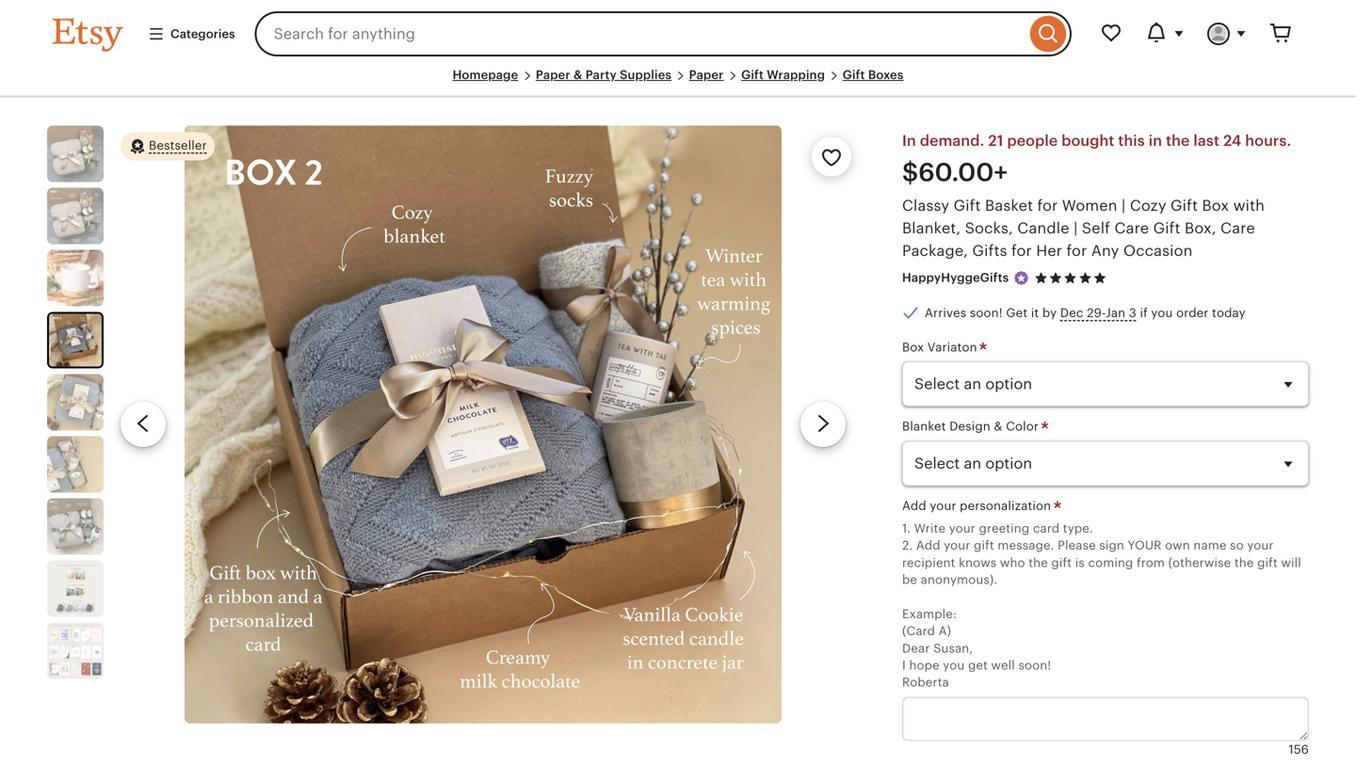 Task type: locate. For each thing, give the bounding box(es) containing it.
0 horizontal spatial you
[[943, 659, 965, 673]]

the down message.
[[1029, 556, 1048, 570]]

is
[[1076, 556, 1085, 570]]

& left party
[[574, 68, 583, 82]]

gift
[[974, 539, 995, 553], [1052, 556, 1072, 570], [1258, 556, 1278, 570]]

classy gift basket for women cozy gift box with blanket image 4 image
[[184, 126, 782, 724], [49, 314, 102, 367]]

for
[[1038, 198, 1058, 214], [1012, 243, 1032, 260], [1067, 243, 1087, 260]]

gift boxes
[[843, 68, 904, 82]]

| left the cozy
[[1122, 198, 1126, 214]]

categories banner
[[19, 0, 1338, 68]]

2 paper from the left
[[689, 68, 724, 82]]

1 horizontal spatial you
[[1152, 306, 1173, 321]]

star_seller image
[[1013, 270, 1030, 287]]

1 vertical spatial you
[[943, 659, 965, 673]]

boxes
[[868, 68, 904, 82]]

today
[[1212, 306, 1246, 321]]

arrives
[[925, 306, 967, 321]]

0 horizontal spatial the
[[1029, 556, 1048, 570]]

care down with
[[1221, 220, 1255, 237]]

classy gift basket for women cozy gift box with blanket image 9 image
[[47, 623, 104, 680]]

paper
[[536, 68, 571, 82], [689, 68, 724, 82]]

add inside "1. write your greeting card type. 2. add your gift message. please sign your own name so your recipient knows who the gift is coming from (otherwise the gift will be anonymous)."
[[916, 539, 941, 553]]

0 horizontal spatial care
[[1115, 220, 1149, 237]]

this
[[1119, 132, 1145, 149]]

0 horizontal spatial paper
[[536, 68, 571, 82]]

in
[[1149, 132, 1163, 149]]

personalization
[[960, 499, 1051, 513]]

0 vertical spatial box
[[1202, 198, 1230, 214]]

for right the her
[[1067, 243, 1087, 260]]

gift
[[741, 68, 764, 82], [843, 68, 865, 82], [954, 198, 981, 214], [1171, 198, 1198, 214], [1154, 220, 1181, 237]]

2 horizontal spatial the
[[1235, 556, 1254, 570]]

0 vertical spatial &
[[574, 68, 583, 82]]

2 horizontal spatial for
[[1067, 243, 1087, 260]]

happyhyggegifts
[[902, 271, 1009, 285]]

classy gift basket for women cozy gift box with blanket image 8 image
[[47, 561, 104, 618]]

1 vertical spatial add
[[916, 539, 941, 553]]

your
[[930, 499, 957, 513], [949, 522, 976, 536], [944, 539, 971, 553], [1248, 539, 1274, 553]]

dec
[[1061, 306, 1084, 321]]

| left self
[[1074, 220, 1078, 237]]

box
[[1202, 198, 1230, 214], [902, 340, 924, 355]]

0 horizontal spatial for
[[1012, 243, 1032, 260]]

0 horizontal spatial &
[[574, 68, 583, 82]]

care down the cozy
[[1115, 220, 1149, 237]]

box,
[[1185, 220, 1217, 237]]

you
[[1152, 306, 1173, 321], [943, 659, 965, 673]]

1 paper from the left
[[536, 68, 571, 82]]

paper right supplies
[[689, 68, 724, 82]]

Search for anything text field
[[255, 11, 1026, 57]]

example:
[[902, 608, 957, 622]]

paper left party
[[536, 68, 571, 82]]

24
[[1224, 132, 1242, 149]]

susan,
[[934, 642, 973, 656]]

design
[[950, 420, 991, 434]]

sign
[[1100, 539, 1125, 553]]

bought
[[1062, 132, 1115, 149]]

box variaton
[[902, 340, 981, 355]]

for up the candle
[[1038, 198, 1058, 214]]

classy gift basket for women cozy gift box with blanket image 6 image
[[47, 437, 104, 493]]

add up recipient
[[916, 539, 941, 553]]

1 vertical spatial box
[[902, 340, 924, 355]]

be
[[902, 573, 918, 587]]

gift left is
[[1052, 556, 1072, 570]]

you down susan,
[[943, 659, 965, 673]]

greeting
[[979, 522, 1030, 536]]

homepage
[[453, 68, 518, 82]]

box left variaton
[[902, 340, 924, 355]]

dear
[[902, 642, 930, 656]]

gift up box,
[[1171, 198, 1198, 214]]

gift left "wrapping"
[[741, 68, 764, 82]]

&
[[574, 68, 583, 82], [994, 420, 1003, 434]]

0 vertical spatial you
[[1152, 306, 1173, 321]]

gift up socks, at the top of page
[[954, 198, 981, 214]]

own
[[1165, 539, 1191, 553]]

will
[[1282, 556, 1302, 570]]

1 horizontal spatial classy gift basket for women cozy gift box with blanket image 4 image
[[184, 126, 782, 724]]

paper & party supplies link
[[536, 68, 672, 82]]

gift wrapping link
[[741, 68, 825, 82]]

care
[[1115, 220, 1149, 237], [1221, 220, 1255, 237]]

menu bar
[[53, 68, 1304, 98]]

& left color
[[994, 420, 1003, 434]]

the right in
[[1166, 132, 1190, 149]]

blanket
[[902, 420, 946, 434]]

roberta
[[902, 676, 950, 690]]

None search field
[[255, 11, 1072, 57]]

your up write
[[930, 499, 957, 513]]

gift up knows
[[974, 539, 995, 553]]

party
[[586, 68, 617, 82]]

self
[[1082, 220, 1111, 237]]

occasion
[[1124, 243, 1193, 260]]

get
[[968, 659, 988, 673]]

the inside the in demand. 21 people bought this in the last 24 hours. $60.00+
[[1166, 132, 1190, 149]]

for up star_seller image
[[1012, 243, 1032, 260]]

gift left will
[[1258, 556, 1278, 570]]

anonymous).
[[921, 573, 998, 587]]

1 vertical spatial |
[[1074, 220, 1078, 237]]

your
[[1128, 539, 1162, 553]]

supplies
[[620, 68, 672, 82]]

order
[[1177, 306, 1209, 321]]

example: (card a) dear susan, i hope you get well soon! roberta
[[902, 608, 1052, 690]]

21
[[988, 132, 1004, 149]]

1 horizontal spatial paper
[[689, 68, 724, 82]]

message.
[[998, 539, 1055, 553]]

basket
[[985, 198, 1034, 214]]

0 horizontal spatial |
[[1074, 220, 1078, 237]]

paper link
[[689, 68, 724, 82]]

(otherwise
[[1169, 556, 1231, 570]]

package,
[[902, 243, 969, 260]]

|
[[1122, 198, 1126, 214], [1074, 220, 1078, 237]]

cozy
[[1130, 198, 1167, 214]]

1 horizontal spatial the
[[1166, 132, 1190, 149]]

classy gift basket for women cozy gift box with blanket image 3 image
[[47, 250, 104, 307]]

1 horizontal spatial box
[[1202, 198, 1230, 214]]

0 horizontal spatial box
[[902, 340, 924, 355]]

1 horizontal spatial &
[[994, 420, 1003, 434]]

1 horizontal spatial care
[[1221, 220, 1255, 237]]

0 vertical spatial |
[[1122, 198, 1126, 214]]

box up box,
[[1202, 198, 1230, 214]]

you right if
[[1152, 306, 1173, 321]]

people
[[1007, 132, 1058, 149]]

add up 1. at right
[[902, 499, 927, 513]]

paper for paper & party supplies
[[536, 68, 571, 82]]

the down so at the right bottom of page
[[1235, 556, 1254, 570]]



Task type: vqa. For each thing, say whether or not it's contained in the screenshot.
the rightmost you
yes



Task type: describe. For each thing, give the bounding box(es) containing it.
hope
[[909, 659, 940, 673]]

name
[[1194, 539, 1227, 553]]

jan
[[1106, 306, 1126, 321]]

categories button
[[134, 17, 249, 51]]

$60.00+
[[902, 158, 1008, 187]]

knows
[[959, 556, 997, 570]]

type.
[[1063, 522, 1094, 536]]

please
[[1058, 539, 1096, 553]]

soon! get
[[970, 306, 1028, 321]]

bestseller
[[149, 138, 207, 153]]

card
[[1033, 522, 1060, 536]]

a)
[[939, 625, 952, 639]]

who
[[1000, 556, 1026, 570]]

gift wrapping
[[741, 68, 825, 82]]

1 vertical spatial &
[[994, 420, 1003, 434]]

blanket design & color
[[902, 420, 1042, 434]]

3
[[1129, 306, 1137, 321]]

with
[[1234, 198, 1265, 214]]

classy gift basket for women cozy gift box with blanket image 7 image
[[47, 499, 104, 555]]

if
[[1140, 306, 1148, 321]]

1.
[[902, 522, 911, 536]]

last
[[1194, 132, 1220, 149]]

2 care from the left
[[1221, 220, 1255, 237]]

her
[[1036, 243, 1063, 260]]

1. write your greeting card type. 2. add your gift message. please sign your own name so your recipient knows who the gift is coming from (otherwise the gift will be anonymous).
[[902, 522, 1302, 587]]

coming
[[1088, 556, 1134, 570]]

in demand. 21 people bought this in the last 24 hours. $60.00+
[[902, 132, 1292, 187]]

gift left "boxes"
[[843, 68, 865, 82]]

it
[[1031, 306, 1039, 321]]

homepage link
[[453, 68, 518, 82]]

soon!
[[1019, 659, 1052, 673]]

hours.
[[1246, 132, 1292, 149]]

gifts
[[973, 243, 1008, 260]]

29-
[[1087, 306, 1106, 321]]

Add your personalization text field
[[902, 697, 1309, 742]]

1 care from the left
[[1115, 220, 1149, 237]]

1 horizontal spatial for
[[1038, 198, 1058, 214]]

variaton
[[928, 340, 977, 355]]

menu bar containing homepage
[[53, 68, 1304, 98]]

well
[[991, 659, 1015, 673]]

1 horizontal spatial gift
[[1052, 556, 1072, 570]]

your up knows
[[944, 539, 971, 553]]

classy gift basket for women cozy gift box with blanket image 5 image
[[47, 375, 104, 431]]

arrives soon! get it by dec 29-jan 3 if you order today
[[925, 306, 1246, 321]]

you inside example: (card a) dear susan, i hope you get well soon! roberta
[[943, 659, 965, 673]]

bestseller button
[[121, 131, 215, 162]]

gift boxes link
[[843, 68, 904, 82]]

blanket,
[[902, 220, 961, 237]]

wrapping
[[767, 68, 825, 82]]

none search field inside 'categories' banner
[[255, 11, 1072, 57]]

demand.
[[920, 132, 985, 149]]

recipient
[[902, 556, 956, 570]]

write
[[914, 522, 946, 536]]

add your personalization
[[902, 499, 1055, 513]]

categories
[[171, 27, 235, 41]]

happyhyggegifts link
[[902, 271, 1009, 285]]

paper for paper link
[[689, 68, 724, 82]]

classy gift basket for women cozy gift box with blanket image 1 image
[[47, 126, 104, 182]]

paper & party supplies
[[536, 68, 672, 82]]

so
[[1230, 539, 1244, 553]]

156
[[1289, 743, 1309, 757]]

& inside menu bar
[[574, 68, 583, 82]]

your right so at the right bottom of page
[[1248, 539, 1274, 553]]

your down add your personalization
[[949, 522, 976, 536]]

color
[[1006, 420, 1039, 434]]

candle
[[1018, 220, 1070, 237]]

0 horizontal spatial gift
[[974, 539, 995, 553]]

classy gift basket for women cozy gift box with blanket image 2 image
[[47, 188, 104, 245]]

classy
[[902, 198, 950, 214]]

by
[[1043, 306, 1057, 321]]

any
[[1092, 243, 1120, 260]]

from
[[1137, 556, 1165, 570]]

box inside classy gift basket for women | cozy gift box with blanket, socks, candle | self care gift box, care package, gifts for her for any occasion
[[1202, 198, 1230, 214]]

in
[[902, 132, 916, 149]]

socks,
[[965, 220, 1014, 237]]

i
[[902, 659, 906, 673]]

gift up occasion
[[1154, 220, 1181, 237]]

0 vertical spatial add
[[902, 499, 927, 513]]

classy gift basket for women | cozy gift box with blanket, socks, candle | self care gift box, care package, gifts for her for any occasion
[[902, 198, 1265, 260]]

1 horizontal spatial |
[[1122, 198, 1126, 214]]

women
[[1062, 198, 1118, 214]]

0 horizontal spatial classy gift basket for women cozy gift box with blanket image 4 image
[[49, 314, 102, 367]]

2.
[[902, 539, 913, 553]]

(card
[[902, 625, 935, 639]]

2 horizontal spatial gift
[[1258, 556, 1278, 570]]



